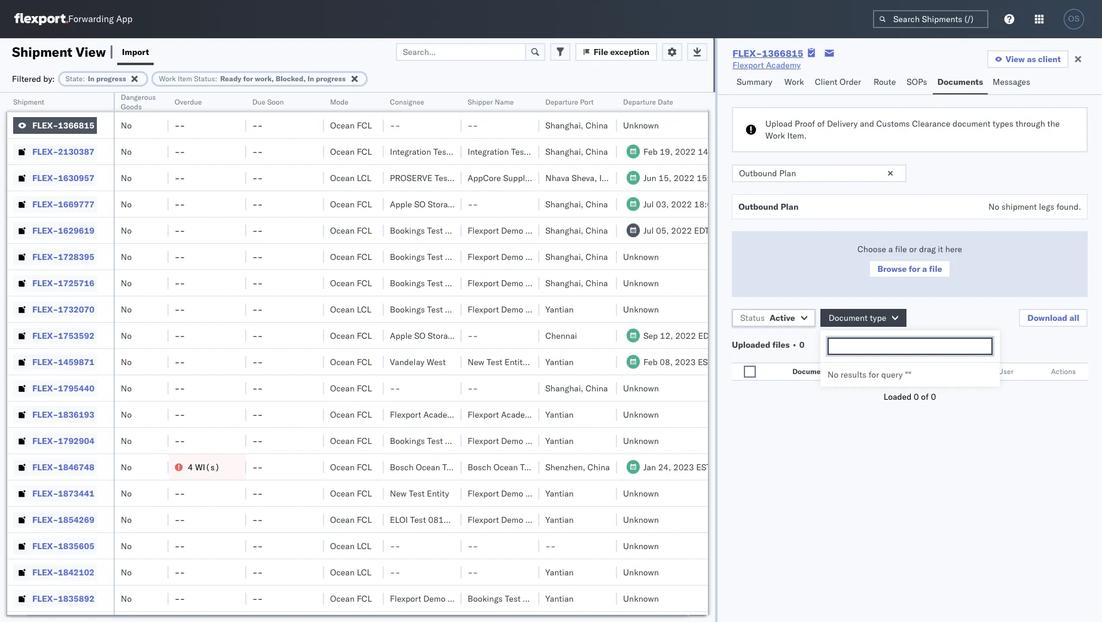 Task type: locate. For each thing, give the bounding box(es) containing it.
∙
[[792, 340, 797, 350]]

browse
[[878, 264, 907, 274]]

apple down proserve
[[390, 199, 412, 210]]

flex- up flex-1732070 button at the left of page
[[32, 278, 58, 289]]

8 fcl from the top
[[357, 357, 372, 367]]

for
[[243, 74, 253, 83], [909, 264, 920, 274], [869, 370, 879, 380]]

type
[[870, 313, 886, 324]]

1366815 up flexport academy
[[762, 47, 804, 59]]

2 shanghai, from the top
[[545, 146, 583, 157]]

7 shanghai, from the top
[[545, 383, 583, 394]]

shanghai, for flex-1725716
[[545, 278, 583, 289]]

view left as
[[1006, 54, 1025, 65]]

departure inside 'button'
[[545, 97, 578, 106]]

co. for 1792904
[[557, 436, 569, 446]]

0 vertical spatial shipment
[[12, 43, 72, 60]]

view up state : in progress
[[76, 43, 106, 60]]

1 vertical spatial for
[[909, 264, 920, 274]]

academy for flexport academy (us) inc.
[[423, 409, 458, 420]]

10 fcl from the top
[[357, 409, 372, 420]]

lcl for flex-1835605
[[357, 541, 371, 552]]

10 ocean fcl from the top
[[330, 409, 372, 420]]

browse for a file button
[[869, 260, 951, 278]]

flex- down flex-1842102 button on the left of page
[[32, 594, 58, 604]]

2022 for 15,
[[674, 173, 694, 183]]

no for flex-1732070
[[121, 304, 132, 315]]

2 use) from the top
[[497, 330, 519, 341]]

/
[[848, 367, 852, 376], [992, 367, 996, 376]]

7 unknown from the top
[[623, 436, 659, 446]]

0 vertical spatial 2023
[[675, 357, 696, 367]]

2 feb from the top
[[643, 357, 658, 367]]

5 fcl from the top
[[357, 251, 372, 262]]

apple up vandelay
[[390, 330, 412, 341]]

feb 19, 2022 14:00 est
[[643, 146, 738, 157]]

0 horizontal spatial in
[[88, 74, 95, 83]]

None text field
[[832, 342, 992, 352]]

work left item on the top
[[159, 74, 176, 83]]

1732070
[[58, 304, 94, 315]]

resize handle column header for shipper name
[[525, 93, 539, 623]]

1 horizontal spatial file
[[929, 264, 942, 274]]

apple so storage (do not use) for shanghai, china
[[390, 199, 519, 210]]

fcl for flex-1753592
[[357, 330, 372, 341]]

work inside button
[[784, 77, 804, 87]]

types
[[993, 118, 1013, 129]]

1 yantian from the top
[[545, 304, 574, 315]]

3 shanghai, from the top
[[545, 199, 583, 210]]

flexport demo shipper co. for 1629619
[[468, 225, 569, 236]]

for left query
[[869, 370, 879, 380]]

bosch ocean test up new test entity
[[390, 462, 458, 473]]

jul for jul 03, 2022 18:00 edt
[[643, 199, 654, 210]]

2 / from the left
[[992, 367, 996, 376]]

ocean lcl for flex-1732070
[[330, 304, 371, 315]]

academy
[[766, 60, 801, 71], [423, 409, 458, 420], [501, 409, 536, 420]]

entity left 2
[[505, 357, 527, 367]]

1 horizontal spatial departure
[[623, 97, 656, 106]]

flexport demo shipper co. for 1854269
[[468, 515, 569, 525]]

1 bosch from the left
[[390, 462, 414, 473]]

1 vertical spatial storage
[[428, 330, 457, 341]]

6 fcl from the top
[[357, 278, 372, 289]]

: right the 'by:'
[[83, 74, 85, 83]]

1 vertical spatial est
[[698, 357, 713, 367]]

departure date button
[[617, 95, 743, 107]]

storage for chennai
[[428, 330, 457, 341]]

0 vertical spatial feb
[[643, 146, 658, 157]]

2 unknown from the top
[[623, 251, 659, 262]]

5 shanghai, from the top
[[545, 251, 583, 262]]

5 ocean fcl from the top
[[330, 251, 372, 262]]

0 horizontal spatial /
[[848, 367, 852, 376]]

1 lcl from the top
[[357, 173, 371, 183]]

(do
[[459, 199, 476, 210], [459, 330, 476, 341]]

feb 08, 2023 est
[[643, 357, 713, 367]]

shipper for flex-1854269
[[525, 515, 555, 525]]

0 horizontal spatial academy
[[423, 409, 458, 420]]

resize handle column header
[[99, 93, 114, 623], [154, 93, 169, 623], [232, 93, 246, 623], [310, 93, 324, 623], [370, 93, 384, 623], [447, 93, 462, 623], [525, 93, 539, 623], [603, 93, 617, 623]]

new for new test entity 2
[[468, 357, 484, 367]]

new for new test entity
[[390, 488, 407, 499]]

6 ocean fcl from the top
[[330, 278, 372, 289]]

0 horizontal spatial 1366815
[[58, 120, 94, 131]]

not down appcore
[[478, 199, 495, 210]]

1 horizontal spatial flex-1366815
[[733, 47, 804, 59]]

apple so storage (do not use)
[[390, 199, 519, 210], [390, 330, 519, 341]]

1 horizontal spatial entity
[[505, 357, 527, 367]]

filtered
[[12, 73, 41, 84]]

2 so from the top
[[414, 330, 426, 341]]

1366815 up the 2130387
[[58, 120, 94, 131]]

2022 right 03,
[[671, 199, 692, 210]]

0 vertical spatial status
[[194, 74, 215, 83]]

flex- inside "button"
[[32, 436, 58, 446]]

flex- down flex-1795440 button
[[32, 409, 58, 420]]

feb
[[643, 146, 658, 157], [643, 357, 658, 367]]

est for jan 24, 2023 est
[[696, 462, 711, 473]]

co.
[[557, 225, 569, 236], [557, 251, 569, 262], [557, 278, 569, 289], [557, 304, 569, 315], [557, 436, 569, 446], [557, 488, 569, 499], [557, 515, 569, 525], [479, 594, 491, 604]]

1 vertical spatial jul
[[643, 225, 654, 236]]

/ left user
[[992, 367, 996, 376]]

academy right inc.
[[501, 409, 536, 420]]

11 ocean fcl from the top
[[330, 436, 372, 446]]

0 for of
[[931, 392, 936, 402]]

bosch down (us)
[[468, 462, 491, 473]]

(do up 'new test entity 2' at left
[[459, 330, 476, 341]]

1 horizontal spatial progress
[[316, 74, 346, 83]]

0 vertical spatial of
[[817, 118, 825, 129]]

yantian for flex-1854269
[[545, 515, 574, 525]]

timestamp / user
[[954, 367, 1013, 376]]

1 fcl from the top
[[357, 120, 372, 131]]

fcl for flex-1728395
[[357, 251, 372, 262]]

0 horizontal spatial a
[[888, 244, 893, 255]]

2 horizontal spatial 0
[[931, 392, 936, 402]]

status up uploaded
[[740, 313, 765, 324]]

4 lcl from the top
[[357, 567, 371, 578]]

8 unknown from the top
[[623, 488, 659, 499]]

1 in from the left
[[88, 74, 95, 83]]

2 ocean lcl from the top
[[330, 304, 371, 315]]

ocean for 1836193
[[330, 409, 355, 420]]

1 so from the top
[[414, 199, 426, 210]]

1 vertical spatial flex-1366815
[[32, 120, 94, 131]]

document type / filename button
[[790, 365, 930, 377]]

13 ocean fcl from the top
[[330, 488, 372, 499]]

flex- up flex-1842102 button on the left of page
[[32, 541, 58, 552]]

shenzhen,
[[545, 462, 585, 473]]

china for flex-2130387
[[586, 146, 608, 157]]

departure left port
[[545, 97, 578, 106]]

5 resize handle column header from the left
[[370, 93, 384, 623]]

ocean for 1732070
[[330, 304, 355, 315]]

14 ocean fcl from the top
[[330, 515, 372, 525]]

fcl for flex-1459871
[[357, 357, 372, 367]]

1 (do from the top
[[459, 199, 476, 210]]

upload
[[765, 118, 793, 129]]

consignee button
[[384, 95, 450, 107]]

for down or
[[909, 264, 920, 274]]

download
[[1028, 313, 1067, 324]]

departure for departure date
[[623, 97, 656, 106]]

1 use) from the top
[[497, 199, 519, 210]]

flex- for flex-2130387 button
[[32, 146, 58, 157]]

6 resize handle column header from the left
[[447, 93, 462, 623]]

no for flex-1795440
[[121, 383, 132, 394]]

departure
[[545, 97, 578, 106], [623, 97, 656, 106]]

0 horizontal spatial flex-1366815
[[32, 120, 94, 131]]

ocean for 1728395
[[330, 251, 355, 262]]

ocean for 2130387
[[330, 146, 355, 157]]

2 vertical spatial est
[[696, 462, 711, 473]]

consignee for flex-1725716
[[445, 278, 485, 289]]

fcl for flex-1366815
[[357, 120, 372, 131]]

11 unknown from the top
[[623, 567, 659, 578]]

2 yantian from the top
[[545, 357, 574, 367]]

shanghai,
[[545, 120, 583, 131], [545, 146, 583, 157], [545, 199, 583, 210], [545, 225, 583, 236], [545, 251, 583, 262], [545, 278, 583, 289], [545, 383, 583, 394]]

0 vertical spatial 1366815
[[762, 47, 804, 59]]

goods
[[121, 102, 142, 111]]

use)
[[497, 199, 519, 210], [497, 330, 519, 341]]

of inside upload proof of delivery and customs clearance document types through the work item.
[[817, 118, 825, 129]]

messages button
[[988, 71, 1037, 94]]

1 vertical spatial 1366815
[[58, 120, 94, 131]]

apple for chennai
[[390, 330, 412, 341]]

a right choose
[[888, 244, 893, 255]]

feb left 19,
[[643, 146, 658, 157]]

7 shanghai, china from the top
[[545, 383, 608, 394]]

flex- down flex-1459871 'button'
[[32, 383, 58, 394]]

unknown for 1366815
[[623, 120, 659, 131]]

flex- up 'flex-1728395' button
[[32, 225, 58, 236]]

0 vertical spatial use)
[[497, 199, 519, 210]]

1 horizontal spatial in
[[307, 74, 314, 83]]

ocean fcl for flex-1366815
[[330, 120, 372, 131]]

6 unknown from the top
[[623, 409, 659, 420]]

3 fcl from the top
[[357, 199, 372, 210]]

1835605
[[58, 541, 94, 552]]

port
[[580, 97, 594, 106]]

not for shanghai, china
[[478, 199, 495, 210]]

unknown for 1835605
[[623, 541, 659, 552]]

flexport academy link
[[733, 59, 801, 71]]

filename
[[854, 367, 885, 376]]

work
[[159, 74, 176, 83], [784, 77, 804, 87], [765, 130, 785, 141]]

1 vertical spatial entity
[[427, 488, 449, 499]]

15 ocean fcl from the top
[[330, 594, 372, 604]]

2022 for 12,
[[675, 330, 696, 341]]

storage down 'proserve test account' at the top
[[428, 199, 457, 210]]

4 ocean lcl from the top
[[330, 567, 371, 578]]

flexport demo shipper co.
[[468, 225, 569, 236], [468, 251, 569, 262], [468, 278, 569, 289], [468, 304, 569, 315], [468, 436, 569, 446], [468, 488, 569, 499], [468, 515, 569, 525], [390, 594, 491, 604]]

1846748
[[58, 462, 94, 473]]

query
[[881, 370, 903, 380]]

: left ready on the left top of the page
[[215, 74, 217, 83]]

1 : from the left
[[83, 74, 85, 83]]

Outbound Plan text field
[[732, 164, 907, 182]]

progress up mode
[[316, 74, 346, 83]]

for inside button
[[909, 264, 920, 274]]

demo for 1873441
[[501, 488, 523, 499]]

jul left the 05,
[[643, 225, 654, 236]]

fcl for flex-1846748
[[357, 462, 372, 473]]

feb left 08,
[[643, 357, 658, 367]]

8 ocean fcl from the top
[[330, 357, 372, 367]]

bosch ocean test down inc.
[[468, 462, 536, 473]]

1 vertical spatial so
[[414, 330, 426, 341]]

yantian for flex-1835892
[[545, 594, 574, 604]]

2022 right 19,
[[675, 146, 696, 157]]

ocean fcl for flex-1459871
[[330, 357, 372, 367]]

a
[[888, 244, 893, 255], [922, 264, 927, 274]]

vandelay west
[[390, 357, 446, 367]]

0 horizontal spatial new
[[390, 488, 407, 499]]

document for document type
[[829, 313, 868, 324]]

1 progress from the left
[[96, 74, 126, 83]]

flex-1366815 up flexport academy
[[733, 47, 804, 59]]

1 feb from the top
[[643, 146, 658, 157]]

12 ocean fcl from the top
[[330, 462, 372, 473]]

0 vertical spatial document
[[829, 313, 868, 324]]

4 shanghai, from the top
[[545, 225, 583, 236]]

1 horizontal spatial :
[[215, 74, 217, 83]]

1 resize handle column header from the left
[[99, 93, 114, 623]]

yantian
[[545, 304, 574, 315], [545, 357, 574, 367], [545, 409, 574, 420], [545, 436, 574, 446], [545, 488, 574, 499], [545, 515, 574, 525], [545, 567, 574, 578], [545, 594, 574, 604]]

flex-1835605
[[32, 541, 94, 552]]

document inside document type / filename button
[[792, 367, 828, 376]]

4 shanghai, china from the top
[[545, 225, 608, 236]]

05,
[[656, 225, 669, 236]]

2 apple so storage (do not use) from the top
[[390, 330, 519, 341]]

shipment up the 'by:'
[[12, 43, 72, 60]]

2 departure from the left
[[623, 97, 656, 106]]

1 vertical spatial of
[[921, 392, 929, 402]]

flex-1753592 button
[[13, 327, 97, 344]]

flex- down shipment button
[[32, 120, 58, 131]]

7 yantian from the top
[[545, 567, 574, 578]]

flex- inside 'button'
[[32, 357, 58, 367]]

jul left 03,
[[643, 199, 654, 210]]

4 fcl from the top
[[357, 225, 372, 236]]

shanghai, for flex-1728395
[[545, 251, 583, 262]]

0 vertical spatial file
[[895, 244, 907, 255]]

9 unknown from the top
[[623, 515, 659, 525]]

resize handle column header for mode
[[370, 93, 384, 623]]

0 horizontal spatial 0
[[799, 340, 805, 350]]

consignee
[[390, 97, 424, 106], [445, 225, 485, 236], [445, 251, 485, 262], [445, 278, 485, 289], [445, 304, 485, 315], [445, 436, 485, 446], [523, 594, 563, 604]]

no for flex-1835605
[[121, 541, 132, 552]]

0 vertical spatial so
[[414, 199, 426, 210]]

ocean fcl for flex-1836193
[[330, 409, 372, 420]]

flex-1630957 button
[[13, 170, 97, 186]]

2 apple from the top
[[390, 330, 412, 341]]

2 ocean fcl from the top
[[330, 146, 372, 157]]

0 vertical spatial not
[[478, 199, 495, 210]]

storage up west
[[428, 330, 457, 341]]

0 horizontal spatial departure
[[545, 97, 578, 106]]

1 vertical spatial new
[[390, 488, 407, 499]]

1 bosch ocean test from the left
[[390, 462, 458, 473]]

flex- up flex-1846748 button
[[32, 436, 58, 446]]

1 vertical spatial file
[[929, 264, 942, 274]]

browse for a file
[[878, 264, 942, 274]]

progress
[[96, 74, 126, 83], [316, 74, 346, 83]]

new right west
[[468, 357, 484, 367]]

2 vertical spatial for
[[869, 370, 879, 380]]

flex- down flex-1873441 button
[[32, 515, 58, 525]]

2 shanghai, china from the top
[[545, 146, 608, 157]]

2022 right 15,
[[674, 173, 694, 183]]

yantian for flex-1732070
[[545, 304, 574, 315]]

15 fcl from the top
[[357, 594, 372, 604]]

ocean for 1835892
[[330, 594, 355, 604]]

a down drag
[[922, 264, 927, 274]]

0 vertical spatial for
[[243, 74, 253, 83]]

ocean for 1669777
[[330, 199, 355, 210]]

0 vertical spatial apple
[[390, 199, 412, 210]]

shipment down filtered
[[13, 97, 44, 106]]

1 horizontal spatial document
[[829, 313, 868, 324]]

6 shanghai, from the top
[[545, 278, 583, 289]]

1 vertical spatial not
[[478, 330, 495, 341]]

1 vertical spatial use)
[[497, 330, 519, 341]]

flex-1629619 button
[[13, 222, 97, 239]]

2023 right 08,
[[675, 357, 696, 367]]

est right 24,
[[696, 462, 711, 473]]

1 horizontal spatial bosch
[[468, 462, 491, 473]]

yantian for flex-1792904
[[545, 436, 574, 446]]

0 vertical spatial est
[[723, 146, 738, 157]]

forwarding app
[[68, 13, 133, 25]]

0 vertical spatial jul
[[643, 199, 654, 210]]

1 ocean lcl from the top
[[330, 173, 371, 183]]

file exception
[[594, 46, 649, 57]]

7 resize handle column header from the left
[[525, 93, 539, 623]]

-
[[175, 120, 180, 131], [180, 120, 185, 131], [252, 120, 258, 131], [258, 120, 263, 131], [390, 120, 395, 131], [395, 120, 400, 131], [468, 120, 473, 131], [473, 120, 478, 131], [175, 146, 180, 157], [180, 146, 185, 157], [252, 146, 258, 157], [258, 146, 263, 157], [175, 173, 180, 183], [180, 173, 185, 183], [252, 173, 258, 183], [258, 173, 263, 183], [175, 199, 180, 210], [180, 199, 185, 210], [252, 199, 258, 210], [258, 199, 263, 210], [468, 199, 473, 210], [473, 199, 478, 210], [175, 225, 180, 236], [180, 225, 185, 236], [252, 225, 258, 236], [258, 225, 263, 236], [175, 251, 180, 262], [180, 251, 185, 262], [252, 251, 258, 262], [258, 251, 263, 262], [175, 278, 180, 289], [180, 278, 185, 289], [252, 278, 258, 289], [258, 278, 263, 289], [175, 304, 180, 315], [180, 304, 185, 315], [252, 304, 258, 315], [258, 304, 263, 315], [175, 330, 180, 341], [180, 330, 185, 341], [252, 330, 258, 341], [258, 330, 263, 341], [468, 330, 473, 341], [473, 330, 478, 341], [175, 357, 180, 367], [180, 357, 185, 367], [252, 357, 258, 367], [258, 357, 263, 367], [175, 383, 180, 394], [180, 383, 185, 394], [252, 383, 258, 394], [258, 383, 263, 394], [390, 383, 395, 394], [395, 383, 400, 394], [468, 383, 473, 394], [473, 383, 478, 394], [175, 409, 180, 420], [180, 409, 185, 420], [252, 409, 258, 420], [258, 409, 263, 420], [175, 436, 180, 446], [180, 436, 185, 446], [252, 436, 258, 446], [258, 436, 263, 446], [252, 462, 258, 473], [258, 462, 263, 473], [175, 488, 180, 499], [180, 488, 185, 499], [252, 488, 258, 499], [258, 488, 263, 499], [175, 515, 180, 525], [180, 515, 185, 525], [252, 515, 258, 525], [258, 515, 263, 525], [175, 541, 180, 552], [180, 541, 185, 552], [252, 541, 258, 552], [258, 541, 263, 552], [390, 541, 395, 552], [395, 541, 400, 552], [468, 541, 473, 552], [473, 541, 478, 552], [545, 541, 551, 552], [551, 541, 556, 552], [175, 567, 180, 578], [180, 567, 185, 578], [252, 567, 258, 578], [258, 567, 263, 578], [390, 567, 395, 578], [395, 567, 400, 578], [468, 567, 473, 578], [473, 567, 478, 578], [175, 594, 180, 604], [180, 594, 185, 604], [252, 594, 258, 604], [258, 594, 263, 604]]

flexport for 1836193
[[468, 409, 499, 420]]

user
[[998, 367, 1013, 376]]

feb for feb 19, 2022 14:00 est
[[643, 146, 658, 157]]

5 unknown from the top
[[623, 383, 659, 394]]

1 horizontal spatial /
[[992, 367, 996, 376]]

new up eloi
[[390, 488, 407, 499]]

flex-1854269
[[32, 515, 94, 525]]

2130387
[[58, 146, 94, 157]]

2022 right "12,"
[[675, 330, 696, 341]]

/ right type at the right of page
[[848, 367, 852, 376]]

1 jul from the top
[[643, 199, 654, 210]]

yantian for flex-1459871
[[545, 357, 574, 367]]

1459871
[[58, 357, 94, 367]]

china for flex-1366815
[[586, 120, 608, 131]]

"
[[905, 370, 908, 380], [908, 370, 912, 380]]

fcl for flex-1792904
[[357, 436, 372, 446]]

departure inside button
[[623, 97, 656, 106]]

jun 15, 2022 15:30 edt
[[643, 173, 738, 183]]

1 horizontal spatial bosch ocean test
[[468, 462, 536, 473]]

flex-1873441 button
[[13, 485, 97, 502]]

account
[[453, 173, 484, 183]]

6 shanghai, china from the top
[[545, 278, 608, 289]]

(sz)
[[538, 409, 558, 420]]

ocean lcl for flex-1835605
[[330, 541, 371, 552]]

ocean for 1842102
[[330, 567, 355, 578]]

file inside button
[[929, 264, 942, 274]]

co. for 1732070
[[557, 304, 569, 315]]

14 fcl from the top
[[357, 515, 372, 525]]

1 vertical spatial apple so storage (do not use)
[[390, 330, 519, 341]]

8 resize handle column header from the left
[[603, 93, 617, 623]]

1 horizontal spatial for
[[869, 370, 879, 380]]

consignee inside button
[[390, 97, 424, 106]]

0 vertical spatial flex-1366815
[[733, 47, 804, 59]]

est right 14:00
[[723, 146, 738, 157]]

bookings for flex-1732070
[[390, 304, 425, 315]]

2 storage from the top
[[428, 330, 457, 341]]

flexport for 1732070
[[468, 304, 499, 315]]

2 fcl from the top
[[357, 146, 372, 157]]

edt up feb 08, 2023 est
[[698, 330, 714, 341]]

work left client
[[784, 77, 804, 87]]

1 apple so storage (do not use) from the top
[[390, 199, 519, 210]]

wi(s)
[[195, 462, 220, 473]]

apple so storage (do not use) up west
[[390, 330, 519, 341]]

flex- up flex-1459871 'button'
[[32, 330, 58, 341]]

file down it
[[929, 264, 942, 274]]

ocean for 1795440
[[330, 383, 355, 394]]

flex- down flex-1725716 button
[[32, 304, 58, 315]]

4 ocean fcl from the top
[[330, 225, 372, 236]]

1 horizontal spatial academy
[[501, 409, 536, 420]]

fcl for flex-2130387
[[357, 146, 372, 157]]

flex- for flex-1630957 button
[[32, 173, 58, 183]]

of right proof
[[817, 118, 825, 129]]

11 fcl from the top
[[357, 436, 372, 446]]

progress up the dangerous
[[96, 74, 126, 83]]

0 horizontal spatial :
[[83, 74, 85, 83]]

flex- down flex-1846748 button
[[32, 488, 58, 499]]

in right state
[[88, 74, 95, 83]]

0 vertical spatial apple so storage (do not use)
[[390, 199, 519, 210]]

so down proserve
[[414, 199, 426, 210]]

3 unknown from the top
[[623, 278, 659, 289]]

ocean for 1725716
[[330, 278, 355, 289]]

academy inside flexport academy link
[[766, 60, 801, 71]]

1 " from the left
[[905, 370, 908, 380]]

for left work, in the top of the page
[[243, 74, 253, 83]]

2023
[[675, 357, 696, 367], [673, 462, 694, 473]]

yantian for flex-1842102
[[545, 567, 574, 578]]

1630957
[[58, 173, 94, 183]]

academy left (us)
[[423, 409, 458, 420]]

exception
[[610, 46, 649, 57]]

document left type
[[829, 313, 868, 324]]

mode
[[330, 97, 348, 106]]

so up vandelay west at left
[[414, 330, 426, 341]]

ocean fcl for flex-1846748
[[330, 462, 372, 473]]

5 yantian from the top
[[545, 488, 574, 499]]

4 yantian from the top
[[545, 436, 574, 446]]

1 horizontal spatial 0
[[914, 392, 919, 402]]

1 departure from the left
[[545, 97, 578, 106]]

so
[[414, 199, 426, 210], [414, 330, 426, 341]]

no shipment legs found.
[[989, 202, 1081, 212]]

0 horizontal spatial document
[[792, 367, 828, 376]]

1 storage from the top
[[428, 199, 457, 210]]

1 horizontal spatial of
[[921, 392, 929, 402]]

chennai
[[545, 330, 577, 341]]

0 horizontal spatial bosch ocean test
[[390, 462, 458, 473]]

12 fcl from the top
[[357, 462, 372, 473]]

1 vertical spatial document
[[792, 367, 828, 376]]

2 horizontal spatial academy
[[766, 60, 801, 71]]

2023 for 08,
[[675, 357, 696, 367]]

fcl for flex-1629619
[[357, 225, 372, 236]]

bosch up new test entity
[[390, 462, 414, 473]]

ocean for 1753592
[[330, 330, 355, 341]]

bookings test consignee for flex-1728395
[[390, 251, 485, 262]]

flex- down 'flex-1629619' button at the top left of the page
[[32, 251, 58, 262]]

flex-1669777
[[32, 199, 94, 210]]

demo for 1629619
[[501, 225, 523, 236]]

flex- for flex-1366815 button
[[32, 120, 58, 131]]

10 unknown from the top
[[623, 541, 659, 552]]

document left type at the right of page
[[792, 367, 828, 376]]

flex- for flex-1842102 button on the left of page
[[32, 567, 58, 578]]

2023 right 24,
[[673, 462, 694, 473]]

(do for shanghai, china
[[459, 199, 476, 210]]

1 not from the top
[[478, 199, 495, 210]]

flex- down flex-1366815 button
[[32, 146, 58, 157]]

consignee for flex-1732070
[[445, 304, 485, 315]]

1 vertical spatial status
[[740, 313, 765, 324]]

of right the loaded
[[921, 392, 929, 402]]

0 horizontal spatial bosch
[[390, 462, 414, 473]]

china for flex-1728395
[[586, 251, 608, 262]]

work down upload
[[765, 130, 785, 141]]

est down sep 12, 2022 edt at right
[[698, 357, 713, 367]]

status right item on the top
[[194, 74, 215, 83]]

2022 right the 05,
[[671, 225, 692, 236]]

found.
[[1057, 202, 1081, 212]]

2 (do from the top
[[459, 330, 476, 341]]

flex- up flex-1835892 button
[[32, 567, 58, 578]]

in right blocked, on the left top
[[307, 74, 314, 83]]

4 unknown from the top
[[623, 304, 659, 315]]

0 vertical spatial new
[[468, 357, 484, 367]]

flex- up flex-1873441 button
[[32, 462, 58, 473]]

china
[[586, 120, 608, 131], [586, 146, 608, 157], [586, 199, 608, 210], [586, 225, 608, 236], [586, 251, 608, 262], [586, 278, 608, 289], [586, 383, 608, 394], [588, 462, 610, 473]]

flex- up flex-1795440 button
[[32, 357, 58, 367]]

3 lcl from the top
[[357, 541, 371, 552]]

1 vertical spatial 2023
[[673, 462, 694, 473]]

2 bosch from the left
[[468, 462, 491, 473]]

1 horizontal spatial a
[[922, 264, 927, 274]]

departure left "date" on the top right of the page
[[623, 97, 656, 106]]

1 ocean fcl from the top
[[330, 120, 372, 131]]

apple so storage (do not use) down account
[[390, 199, 519, 210]]

8 yantian from the top
[[545, 594, 574, 604]]

1 shanghai, china from the top
[[545, 120, 608, 131]]

due soon
[[252, 97, 284, 106]]

2022 for 03,
[[671, 199, 692, 210]]

flexport for 1873441
[[468, 488, 499, 499]]

shipment inside button
[[13, 97, 44, 106]]

documents button
[[933, 71, 988, 94]]

1 vertical spatial shipment
[[13, 97, 44, 106]]

0 vertical spatial entity
[[505, 357, 527, 367]]

file left or
[[895, 244, 907, 255]]

flex-1753592
[[32, 330, 94, 341]]

0 horizontal spatial of
[[817, 118, 825, 129]]

document
[[829, 313, 868, 324], [792, 367, 828, 376]]

1 vertical spatial feb
[[643, 357, 658, 367]]

flexport for 1629619
[[468, 225, 499, 236]]

2 jul from the top
[[643, 225, 654, 236]]

academy down flex-1366815 link
[[766, 60, 801, 71]]

not up 'new test entity 2' at left
[[478, 330, 495, 341]]

3 yantian from the top
[[545, 409, 574, 420]]

None checkbox
[[744, 366, 756, 378]]

2 horizontal spatial for
[[909, 264, 920, 274]]

1 / from the left
[[848, 367, 852, 376]]

storage
[[428, 199, 457, 210], [428, 330, 457, 341]]

flex-1725716
[[32, 278, 94, 289]]

Search... text field
[[396, 43, 526, 61]]

use) down appcore supply ltd
[[497, 199, 519, 210]]

download all button
[[1019, 309, 1088, 327]]

document inside document type button
[[829, 313, 868, 324]]

1 unknown from the top
[[623, 120, 659, 131]]

18:00
[[694, 199, 717, 210]]

supply
[[503, 173, 529, 183]]

route button
[[869, 71, 902, 94]]

flex- up 'flex-1629619' button at the top left of the page
[[32, 199, 58, 210]]

flex- up "flex-1669777" button
[[32, 173, 58, 183]]

2 lcl from the top
[[357, 304, 371, 315]]

0 horizontal spatial progress
[[96, 74, 126, 83]]

ocean for 1846748
[[330, 462, 355, 473]]

entity up 081801
[[427, 488, 449, 499]]

1 shanghai, from the top
[[545, 120, 583, 131]]

0 vertical spatial a
[[888, 244, 893, 255]]

(do down account
[[459, 199, 476, 210]]

china for flex-1629619
[[586, 225, 608, 236]]

1 horizontal spatial new
[[468, 357, 484, 367]]

5 shanghai, china from the top
[[545, 251, 608, 262]]

2 not from the top
[[478, 330, 495, 341]]

1 vertical spatial apple
[[390, 330, 412, 341]]

0 horizontal spatial entity
[[427, 488, 449, 499]]

6 yantian from the top
[[545, 515, 574, 525]]

9 fcl from the top
[[357, 383, 372, 394]]

flex-1795440 button
[[13, 380, 97, 397]]

use) up 'new test entity 2' at left
[[497, 330, 519, 341]]

0 vertical spatial (do
[[459, 199, 476, 210]]

0 vertical spatial storage
[[428, 199, 457, 210]]

est for feb 08, 2023 est
[[698, 357, 713, 367]]

edt down 18:00
[[694, 225, 710, 236]]

1 horizontal spatial 1366815
[[762, 47, 804, 59]]

1 horizontal spatial view
[[1006, 54, 1025, 65]]

1 vertical spatial a
[[922, 264, 927, 274]]

0 horizontal spatial file
[[895, 244, 907, 255]]

documents
[[938, 77, 983, 87]]

ocean fcl for flex-1629619
[[330, 225, 372, 236]]

1 vertical spatial (do
[[459, 330, 476, 341]]

flex-1366815 down shipment button
[[32, 120, 94, 131]]

unknown for 1842102
[[623, 567, 659, 578]]

view as client button
[[987, 50, 1069, 68]]



Task type: vqa. For each thing, say whether or not it's contained in the screenshot.
search work text box
no



Task type: describe. For each thing, give the bounding box(es) containing it.
flex-1366815 button
[[13, 117, 97, 134]]

bookings for flex-1728395
[[390, 251, 425, 262]]

outbound
[[739, 202, 779, 212]]

flex- for flex-1835892 button
[[32, 594, 58, 604]]

soon
[[267, 97, 284, 106]]

unknown for 1854269
[[623, 515, 659, 525]]

item.
[[787, 130, 807, 141]]

unknown for 1835892
[[623, 594, 659, 604]]

new test entity 2
[[468, 357, 534, 367]]

flex-1836193
[[32, 409, 94, 420]]

state : in progress
[[66, 74, 126, 83]]

resize handle column header for departure port
[[603, 93, 617, 623]]

or
[[909, 244, 917, 255]]

academy for flexport academy (sz) ltd.
[[501, 409, 536, 420]]

shanghai, for flex-1629619
[[545, 225, 583, 236]]

name
[[495, 97, 514, 106]]

import button
[[117, 38, 154, 65]]

work for work item status : ready for work, blocked, in progress
[[159, 74, 176, 83]]

/ inside timestamp / user "button"
[[992, 367, 996, 376]]

it
[[938, 244, 943, 255]]

vandelay
[[390, 357, 424, 367]]

departure port button
[[539, 95, 605, 107]]

12,
[[660, 330, 673, 341]]

shipment view
[[12, 43, 106, 60]]

os
[[1068, 14, 1080, 23]]

view as client
[[1006, 54, 1061, 65]]

flexport academy (us) inc.
[[390, 409, 498, 420]]

flex-1854269 button
[[13, 512, 97, 528]]

flex-1842102
[[32, 567, 94, 578]]

unknown for 1873441
[[623, 488, 659, 499]]

0 horizontal spatial status
[[194, 74, 215, 83]]

all
[[1070, 313, 1079, 324]]

sops button
[[902, 71, 933, 94]]

shanghai, for flex-2130387
[[545, 146, 583, 157]]

forwarding
[[68, 13, 114, 25]]

choose a file or drag it here
[[858, 244, 962, 255]]

co. for 1629619
[[557, 225, 569, 236]]

ocean fcl for flex-1753592
[[330, 330, 372, 341]]

resize handle column header for consignee
[[447, 93, 462, 623]]

flex- for the flex-1854269 button
[[32, 515, 58, 525]]

edt right 18:00
[[720, 199, 735, 210]]

shipper for flex-1732070
[[525, 304, 555, 315]]

flexport. image
[[14, 13, 68, 25]]

1753592
[[58, 330, 94, 341]]

filtered by:
[[12, 73, 55, 84]]

1728395
[[58, 251, 94, 262]]

flex-2130387 button
[[13, 143, 97, 160]]

flex-1732070 button
[[13, 301, 97, 318]]

flex- for flex-1725716 button
[[32, 278, 58, 289]]

app
[[116, 13, 133, 25]]

forwarding app link
[[14, 13, 133, 25]]

status active
[[740, 313, 795, 324]]

shanghai, china for flex-1795440
[[545, 383, 608, 394]]

lcl for flex-1630957
[[357, 173, 371, 183]]

work inside upload proof of delivery and customs clearance document types through the work item.
[[765, 130, 785, 141]]

jul for jul 05, 2022 edt
[[643, 225, 654, 236]]

shipper inside shipper name button
[[468, 97, 493, 106]]

resize handle column header for shipment
[[99, 93, 114, 623]]

use) for shanghai, china
[[497, 199, 519, 210]]

flex-1630957
[[32, 173, 94, 183]]

bookings for flex-1725716
[[390, 278, 425, 289]]

actions
[[1051, 367, 1076, 376]]

shipper for flex-1629619
[[525, 225, 555, 236]]

demo for 1854269
[[501, 515, 523, 525]]

1 horizontal spatial status
[[740, 313, 765, 324]]

ocean fcl for flex-1792904
[[330, 436, 372, 446]]

shipper name
[[468, 97, 514, 106]]

appcore supply ltd
[[468, 173, 544, 183]]

2
[[529, 357, 534, 367]]

no for flex-1728395
[[121, 251, 132, 262]]

through
[[1016, 118, 1045, 129]]

document type button
[[820, 309, 907, 327]]

legs
[[1039, 202, 1054, 212]]

no for flex-1835892
[[121, 594, 132, 604]]

2 progress from the left
[[316, 74, 346, 83]]

clearance
[[912, 118, 950, 129]]

so for chennai
[[414, 330, 426, 341]]

flex- for flex-1873441 button
[[32, 488, 58, 499]]

2023 for 24,
[[673, 462, 694, 473]]

co. for 1725716
[[557, 278, 569, 289]]

date
[[658, 97, 673, 106]]

eloi test 081801
[[390, 515, 459, 525]]

ocean fcl for flex-1728395
[[330, 251, 372, 262]]

flexport demo shipper co. for 1728395
[[468, 251, 569, 262]]

timestamp / user button
[[952, 365, 1027, 377]]

2 in from the left
[[307, 74, 314, 83]]

/ inside document type / filename button
[[848, 367, 852, 376]]

2 bosch ocean test from the left
[[468, 462, 536, 473]]

1669777
[[58, 199, 94, 210]]

flex-1629619
[[32, 225, 94, 236]]

apple for shanghai, china
[[390, 199, 412, 210]]

no for flex-1459871
[[121, 357, 132, 367]]

no for flex-1630957
[[121, 173, 132, 183]]

08,
[[660, 357, 673, 367]]

2 " from the left
[[908, 370, 912, 380]]

flexport academy
[[733, 60, 801, 71]]

flexport demo shipper co. for 1873441
[[468, 488, 569, 499]]

flexport demo shipper co. for 1792904
[[468, 436, 569, 446]]

upload proof of delivery and customs clearance document types through the work item.
[[765, 118, 1060, 141]]

no for flex-1873441
[[121, 488, 132, 499]]

shanghai, china for flex-1669777
[[545, 199, 608, 210]]

no for flex-1753592
[[121, 330, 132, 341]]

sops
[[907, 77, 927, 87]]

shanghai, china for flex-1725716
[[545, 278, 608, 289]]

unknown for 1792904
[[623, 436, 659, 446]]

flex- for flex-1846748 button
[[32, 462, 58, 473]]

flex-1459871 button
[[13, 354, 97, 370]]

flex- for 'flex-1835605' button
[[32, 541, 58, 552]]

15:30
[[697, 173, 720, 183]]

china for flex-1725716
[[586, 278, 608, 289]]

0 horizontal spatial for
[[243, 74, 253, 83]]

ocean lcl for flex-1630957
[[330, 173, 371, 183]]

and
[[860, 118, 874, 129]]

Search Shipments (/) text field
[[873, 10, 989, 28]]

consignee for flex-1792904
[[445, 436, 485, 446]]

ocean fcl for flex-1873441
[[330, 488, 372, 499]]

2022 for 19,
[[675, 146, 696, 157]]

flex- for flex-1459871 'button'
[[32, 357, 58, 367]]

1873441
[[58, 488, 94, 499]]

nhava
[[545, 173, 569, 183]]

flex-1459871
[[32, 357, 94, 367]]

not for chennai
[[478, 330, 495, 341]]

shipper name button
[[462, 95, 527, 107]]

bookings for flex-1629619
[[390, 225, 425, 236]]

unknown for 1795440
[[623, 383, 659, 394]]

(us)
[[460, 409, 482, 420]]

by:
[[43, 73, 55, 84]]

a inside button
[[922, 264, 927, 274]]

flex- up flexport academy
[[733, 47, 762, 59]]

jan
[[643, 462, 656, 473]]

fcl for flex-1873441
[[357, 488, 372, 499]]

shenzhen, china
[[545, 462, 610, 473]]

edt right 15:30
[[722, 173, 738, 183]]

jul 05, 2022 edt
[[643, 225, 710, 236]]

flex-1725716 button
[[13, 275, 97, 292]]

demo for 1725716
[[501, 278, 523, 289]]

consignee for flex-1728395
[[445, 251, 485, 262]]

1854269
[[58, 515, 94, 525]]

2 : from the left
[[215, 74, 217, 83]]

jan 24, 2023 est
[[643, 462, 711, 473]]

flex- for flex-1792904 "button" at left
[[32, 436, 58, 446]]

ocean for 1792904
[[330, 436, 355, 446]]

no for flex-1725716
[[121, 278, 132, 289]]

results
[[841, 370, 867, 380]]

unknown for 1725716
[[623, 278, 659, 289]]

appcore
[[468, 173, 501, 183]]

shanghai, for flex-1366815
[[545, 120, 583, 131]]

entity for new test entity
[[427, 488, 449, 499]]

yantian for flex-1836193
[[545, 409, 574, 420]]

flexport for 1854269
[[468, 515, 499, 525]]

bookings for flex-1792904
[[390, 436, 425, 446]]

work item status : ready for work, blocked, in progress
[[159, 74, 346, 83]]

flex-1792904
[[32, 436, 94, 446]]

departure date
[[623, 97, 673, 106]]

proof
[[795, 118, 815, 129]]

mode button
[[324, 95, 372, 107]]

feb for feb 08, 2023 est
[[643, 357, 658, 367]]

flex-1366815 inside button
[[32, 120, 94, 131]]

1366815 inside button
[[58, 120, 94, 131]]

flex-1846748 button
[[13, 459, 97, 476]]

summary
[[737, 77, 772, 87]]

1835892
[[58, 594, 94, 604]]

flex- for flex-1836193 button
[[32, 409, 58, 420]]

1629619
[[58, 225, 94, 236]]

flexport for 1728395
[[468, 251, 499, 262]]

0 horizontal spatial view
[[76, 43, 106, 60]]

4 resize handle column header from the left
[[310, 93, 324, 623]]

files
[[772, 340, 790, 350]]

081801
[[428, 515, 459, 525]]

bookings test consignee for flex-1792904
[[390, 436, 485, 446]]

15,
[[659, 173, 672, 183]]

3 resize handle column header from the left
[[232, 93, 246, 623]]

14:00
[[698, 146, 721, 157]]

storage for shanghai, china
[[428, 199, 457, 210]]

of for proof
[[817, 118, 825, 129]]

view inside button
[[1006, 54, 1025, 65]]

lcl for flex-1732070
[[357, 304, 371, 315]]

customs
[[876, 118, 910, 129]]

flex- for flex-1795440 button
[[32, 383, 58, 394]]

no for flex-2130387
[[121, 146, 132, 157]]

flexport for 1725716
[[468, 278, 499, 289]]



